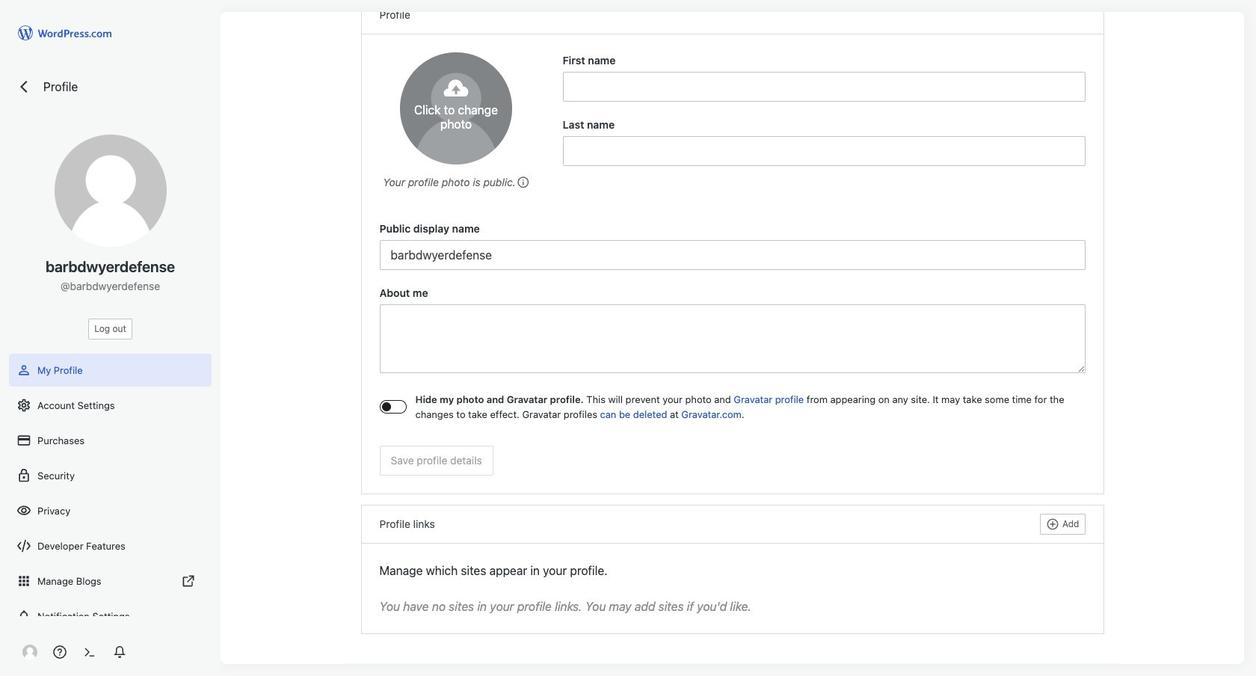 Task type: vqa. For each thing, say whether or not it's contained in the screenshot.
telephone field
no



Task type: locate. For each thing, give the bounding box(es) containing it.
lock image
[[16, 468, 31, 483]]

apps image
[[16, 574, 31, 589]]

barbdwyerdefense image
[[400, 52, 512, 165], [54, 135, 166, 247], [22, 645, 37, 660]]

credit_card image
[[16, 433, 31, 448]]

group
[[563, 52, 1085, 102], [563, 117, 1085, 166], [380, 221, 1085, 270], [380, 285, 1085, 378]]

notifications image
[[16, 609, 31, 624]]

main content
[[344, 0, 1121, 664]]

None text field
[[563, 72, 1085, 102], [563, 136, 1085, 166], [380, 240, 1085, 270], [380, 304, 1085, 373], [563, 72, 1085, 102], [563, 136, 1085, 166], [380, 240, 1085, 270], [380, 304, 1085, 373]]

1 horizontal spatial barbdwyerdefense image
[[54, 135, 166, 247]]

visibility image
[[16, 503, 31, 518]]



Task type: describe. For each thing, give the bounding box(es) containing it.
settings image
[[16, 398, 31, 413]]

person image
[[16, 363, 31, 378]]

2 horizontal spatial barbdwyerdefense image
[[400, 52, 512, 165]]

more information image
[[516, 175, 529, 189]]

0 horizontal spatial barbdwyerdefense image
[[22, 645, 37, 660]]



